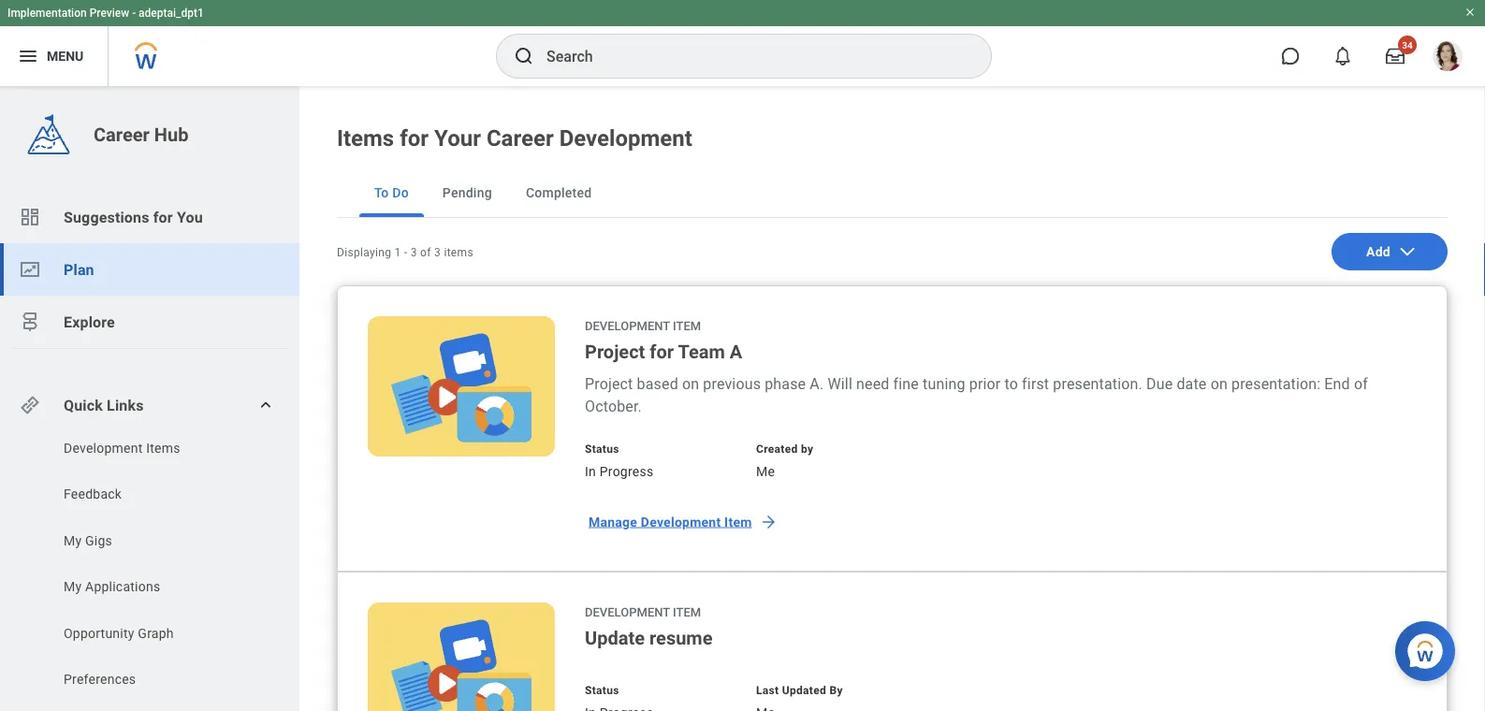 Task type: describe. For each thing, give the bounding box(es) containing it.
graph
[[138, 626, 174, 641]]

suggestions
[[64, 208, 149, 226]]

search image
[[513, 45, 535, 67]]

hub
[[154, 124, 189, 146]]

34 button
[[1375, 36, 1417, 77]]

october.
[[585, 397, 642, 415]]

opportunity graph
[[64, 626, 174, 641]]

dashboard image
[[19, 206, 41, 228]]

menu
[[47, 48, 84, 64]]

created
[[756, 443, 798, 456]]

preferences link
[[62, 671, 254, 689]]

chevron down image
[[1398, 242, 1417, 261]]

completed button
[[511, 168, 607, 217]]

quick links element
[[19, 387, 285, 424]]

menu button
[[0, 26, 108, 86]]

item inside button
[[725, 514, 752, 530]]

by
[[830, 684, 843, 697]]

project inside development item project for team a
[[585, 341, 645, 363]]

to
[[1005, 375, 1018, 393]]

development items link
[[62, 439, 254, 458]]

to do
[[374, 185, 409, 200]]

links
[[107, 396, 144, 414]]

2 3 from the left
[[434, 246, 441, 259]]

justify image
[[17, 45, 39, 67]]

date
[[1177, 375, 1207, 393]]

project inside project based on previous phase a. will need fine tuning prior to first presentation. due date on presentation: end of october.
[[585, 375, 633, 393]]

list containing suggestions for you
[[0, 191, 300, 348]]

implementation preview -   adeptai_dpt1
[[7, 7, 204, 20]]

link image
[[19, 394, 41, 417]]

development inside button
[[641, 514, 721, 530]]

by
[[801, 443, 814, 456]]

item for resume
[[673, 605, 701, 619]]

arrow right image
[[760, 513, 778, 532]]

onboarding home image
[[19, 258, 41, 281]]

for for your
[[400, 125, 429, 152]]

development for development item project for team a
[[585, 319, 670, 333]]

status for status
[[585, 684, 619, 697]]

development item project for team a
[[585, 319, 743, 363]]

applications
[[85, 579, 160, 595]]

timeline milestone image
[[19, 311, 41, 333]]

phase
[[765, 375, 806, 393]]

due
[[1147, 375, 1173, 393]]

explore link
[[0, 296, 300, 348]]

0 horizontal spatial items
[[146, 440, 180, 456]]

development for development item update resume
[[585, 605, 670, 619]]

menu banner
[[0, 0, 1485, 86]]

1 horizontal spatial career
[[487, 125, 554, 152]]

profile logan mcneil image
[[1433, 41, 1463, 75]]

plan link
[[0, 243, 300, 296]]

development for development items
[[64, 440, 143, 456]]

to do button
[[359, 168, 424, 217]]

suggestions for you link
[[0, 191, 300, 243]]

items for your career development
[[337, 125, 692, 152]]

for for you
[[153, 208, 173, 226]]

team
[[678, 341, 725, 363]]

completed
[[526, 185, 592, 200]]

pending
[[443, 185, 492, 200]]

pending button
[[428, 168, 507, 217]]

of inside project based on previous phase a. will need fine tuning prior to first presentation. due date on presentation: end of october.
[[1354, 375, 1368, 393]]

me
[[756, 464, 775, 479]]

implementation
[[7, 7, 87, 20]]

your
[[434, 125, 481, 152]]

need
[[857, 375, 890, 393]]

updated
[[782, 684, 827, 697]]

for inside development item project for team a
[[650, 341, 674, 363]]

development up the completed on the top
[[559, 125, 692, 152]]

you
[[177, 208, 203, 226]]

first
[[1022, 375, 1050, 393]]

opportunity
[[64, 626, 134, 641]]

1 3 from the left
[[411, 246, 417, 259]]

2 on from the left
[[1211, 375, 1228, 393]]

status in progress
[[585, 443, 654, 479]]

adeptai_dpt1
[[139, 7, 204, 20]]

a.
[[810, 375, 824, 393]]

to
[[374, 185, 389, 200]]



Task type: vqa. For each thing, say whether or not it's contained in the screenshot.
You
yes



Task type: locate. For each thing, give the bounding box(es) containing it.
career right "your"
[[487, 125, 554, 152]]

-
[[132, 7, 136, 20], [404, 246, 408, 259]]

1 vertical spatial items
[[146, 440, 180, 456]]

1 horizontal spatial items
[[337, 125, 394, 152]]

add
[[1367, 244, 1391, 260]]

displaying
[[337, 246, 391, 259]]

on right date
[[1211, 375, 1228, 393]]

project based on previous phase a. will need fine tuning prior to first presentation. due date on presentation: end of october.
[[585, 375, 1368, 415]]

preview
[[90, 7, 129, 20]]

my for my gigs
[[64, 533, 82, 549]]

development
[[559, 125, 692, 152], [585, 319, 670, 333], [64, 440, 143, 456], [641, 514, 721, 530], [585, 605, 670, 619]]

status
[[585, 443, 619, 456], [585, 684, 619, 697]]

2 project from the top
[[585, 375, 633, 393]]

1 list from the top
[[0, 191, 300, 348]]

Search Workday  search field
[[547, 36, 953, 77]]

2 vertical spatial item
[[673, 605, 701, 619]]

1 vertical spatial list
[[0, 439, 300, 711]]

1 status from the top
[[585, 443, 619, 456]]

1 vertical spatial project
[[585, 375, 633, 393]]

1 project from the top
[[585, 341, 645, 363]]

plan
[[64, 261, 94, 278]]

3 left 'items'
[[434, 246, 441, 259]]

development item update resume
[[585, 605, 713, 649]]

0 horizontal spatial -
[[132, 7, 136, 20]]

resume
[[650, 627, 713, 649]]

- right preview
[[132, 7, 136, 20]]

items down quick links 'element'
[[146, 440, 180, 456]]

for left "your"
[[400, 125, 429, 152]]

my gigs link
[[62, 532, 254, 550]]

prior
[[969, 375, 1001, 393]]

0 horizontal spatial for
[[153, 208, 173, 226]]

1 horizontal spatial 3
[[434, 246, 441, 259]]

feedback
[[64, 487, 122, 502]]

0 vertical spatial list
[[0, 191, 300, 348]]

items up to
[[337, 125, 394, 152]]

0 vertical spatial -
[[132, 7, 136, 20]]

my applications
[[64, 579, 160, 595]]

- inside menu banner
[[132, 7, 136, 20]]

quick links
[[64, 396, 144, 414]]

0 horizontal spatial of
[[420, 246, 431, 259]]

3
[[411, 246, 417, 259], [434, 246, 441, 259]]

1
[[395, 246, 401, 259]]

development up the based
[[585, 319, 670, 333]]

1 horizontal spatial on
[[1211, 375, 1228, 393]]

- right 1
[[404, 246, 408, 259]]

list
[[0, 191, 300, 348], [0, 439, 300, 711]]

0 vertical spatial my
[[64, 533, 82, 549]]

34
[[1402, 39, 1413, 51]]

will
[[828, 375, 853, 393]]

tuning
[[923, 375, 966, 393]]

end
[[1325, 375, 1350, 393]]

3 right 1
[[411, 246, 417, 259]]

notifications large image
[[1334, 47, 1353, 66]]

item inside development item project for team a
[[673, 319, 701, 333]]

0 vertical spatial status
[[585, 443, 619, 456]]

0 vertical spatial items
[[337, 125, 394, 152]]

status up in
[[585, 443, 619, 456]]

development items
[[64, 440, 180, 456]]

0 vertical spatial project
[[585, 341, 645, 363]]

1 vertical spatial of
[[1354, 375, 1368, 393]]

item up team
[[673, 319, 701, 333]]

of right 1
[[420, 246, 431, 259]]

career left hub
[[94, 124, 150, 146]]

manage development item
[[589, 514, 752, 530]]

items
[[444, 246, 474, 259]]

2 status from the top
[[585, 684, 619, 697]]

opportunity graph link
[[62, 624, 254, 643]]

status inside status in progress
[[585, 443, 619, 456]]

on right the based
[[682, 375, 699, 393]]

status down update
[[585, 684, 619, 697]]

my applications link
[[62, 578, 254, 597]]

tab list containing to do
[[337, 168, 1448, 218]]

my for my applications
[[64, 579, 82, 595]]

development inside development item project for team a
[[585, 319, 670, 333]]

for up the based
[[650, 341, 674, 363]]

preferences
[[64, 672, 136, 688]]

my gigs
[[64, 533, 112, 549]]

1 vertical spatial my
[[64, 579, 82, 595]]

item for for
[[673, 319, 701, 333]]

manage development item button
[[578, 504, 786, 541]]

project up the based
[[585, 341, 645, 363]]

do
[[392, 185, 409, 200]]

presentation:
[[1232, 375, 1321, 393]]

update
[[585, 627, 645, 649]]

1 horizontal spatial -
[[404, 246, 408, 259]]

presentation.
[[1053, 375, 1143, 393]]

previous
[[703, 375, 761, 393]]

list containing development items
[[0, 439, 300, 711]]

fine
[[894, 375, 919, 393]]

0 horizontal spatial 3
[[411, 246, 417, 259]]

development right "manage"
[[641, 514, 721, 530]]

0 vertical spatial of
[[420, 246, 431, 259]]

created by me
[[756, 443, 814, 479]]

quick
[[64, 396, 103, 414]]

1 vertical spatial status
[[585, 684, 619, 697]]

0 vertical spatial item
[[673, 319, 701, 333]]

suggestions for you
[[64, 208, 203, 226]]

tab list
[[337, 168, 1448, 218]]

of right the 'end' at the bottom of page
[[1354, 375, 1368, 393]]

0 vertical spatial for
[[400, 125, 429, 152]]

gigs
[[85, 533, 112, 549]]

1 vertical spatial -
[[404, 246, 408, 259]]

2 my from the top
[[64, 579, 82, 595]]

my
[[64, 533, 82, 549], [64, 579, 82, 595]]

for inside list
[[153, 208, 173, 226]]

development down quick links
[[64, 440, 143, 456]]

add button
[[1332, 233, 1448, 271]]

0 horizontal spatial career
[[94, 124, 150, 146]]

1 my from the top
[[64, 533, 82, 549]]

project up "october."
[[585, 375, 633, 393]]

displaying 1 - 3 of 3 items
[[337, 246, 474, 259]]

item inside development item update resume
[[673, 605, 701, 619]]

last
[[756, 684, 779, 697]]

- for preview
[[132, 7, 136, 20]]

development up update
[[585, 605, 670, 619]]

0 horizontal spatial on
[[682, 375, 699, 393]]

career
[[94, 124, 150, 146], [487, 125, 554, 152]]

development inside development item update resume
[[585, 605, 670, 619]]

1 on from the left
[[682, 375, 699, 393]]

of
[[420, 246, 431, 259], [1354, 375, 1368, 393]]

project
[[585, 341, 645, 363], [585, 375, 633, 393]]

manage
[[589, 514, 638, 530]]

1 horizontal spatial for
[[400, 125, 429, 152]]

my down my gigs
[[64, 579, 82, 595]]

2 list from the top
[[0, 439, 300, 711]]

close environment banner image
[[1465, 7, 1476, 18]]

on
[[682, 375, 699, 393], [1211, 375, 1228, 393]]

1 vertical spatial item
[[725, 514, 752, 530]]

item left arrow right image
[[725, 514, 752, 530]]

- for 1
[[404, 246, 408, 259]]

my inside 'link'
[[64, 533, 82, 549]]

for left you
[[153, 208, 173, 226]]

1 horizontal spatial of
[[1354, 375, 1368, 393]]

items
[[337, 125, 394, 152], [146, 440, 180, 456]]

in
[[585, 464, 596, 479]]

2 vertical spatial for
[[650, 341, 674, 363]]

a
[[730, 341, 743, 363]]

inbox large image
[[1386, 47, 1405, 66]]

based
[[637, 375, 678, 393]]

for
[[400, 125, 429, 152], [153, 208, 173, 226], [650, 341, 674, 363]]

last updated by
[[756, 684, 843, 697]]

item
[[673, 319, 701, 333], [725, 514, 752, 530], [673, 605, 701, 619]]

progress
[[600, 464, 654, 479]]

explore
[[64, 313, 115, 331]]

my left gigs
[[64, 533, 82, 549]]

career hub
[[94, 124, 189, 146]]

status for status in progress
[[585, 443, 619, 456]]

feedback link
[[62, 485, 254, 504]]

item up resume
[[673, 605, 701, 619]]

2 horizontal spatial for
[[650, 341, 674, 363]]

chevron up small image
[[256, 396, 275, 415]]

1 vertical spatial for
[[153, 208, 173, 226]]



